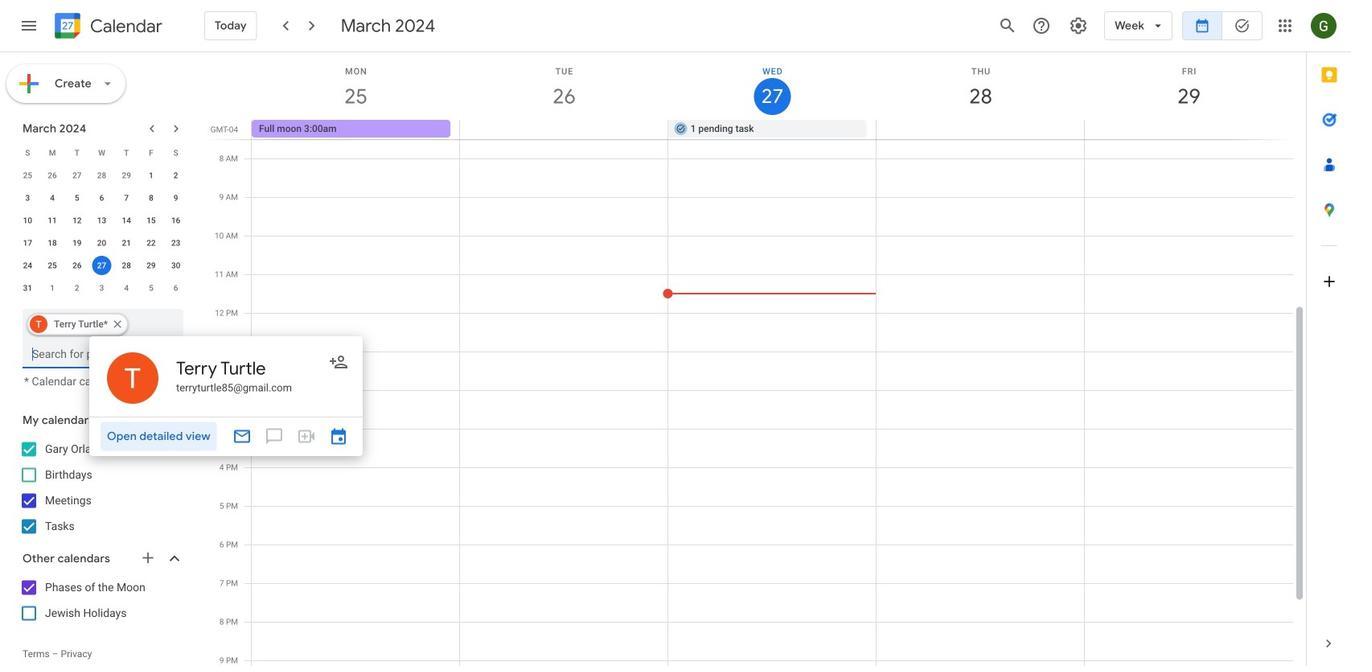 Task type: locate. For each thing, give the bounding box(es) containing it.
february 26 element
[[43, 166, 62, 185]]

10 element
[[18, 211, 37, 230]]

heading inside calendar element
[[87, 16, 162, 36]]

march 2024 grid
[[15, 142, 188, 299]]

14 element
[[117, 211, 136, 230]]

4 element
[[43, 188, 62, 208]]

7 element
[[117, 188, 136, 208]]

cell
[[460, 120, 668, 139], [876, 120, 1085, 139], [1085, 120, 1293, 139], [89, 254, 114, 277]]

tab list
[[1307, 52, 1352, 621]]

february 27 element
[[67, 166, 87, 185]]

15 element
[[142, 211, 161, 230]]

row group
[[15, 164, 188, 299]]

my calendars list
[[3, 436, 200, 539]]

information card element
[[89, 336, 363, 456]]

12 element
[[67, 211, 87, 230]]

grid
[[206, 52, 1307, 666]]

april 4 element
[[117, 278, 136, 298]]

None search field
[[0, 303, 200, 388]]

2 element
[[166, 166, 186, 185]]

6 element
[[92, 188, 111, 208]]

25 element
[[43, 256, 62, 275]]

3 element
[[18, 188, 37, 208]]

24 element
[[18, 256, 37, 275]]

23 element
[[166, 233, 186, 253]]

row
[[245, 120, 1307, 139], [15, 142, 188, 164], [15, 164, 188, 187], [15, 187, 188, 209], [15, 209, 188, 232], [15, 232, 188, 254], [15, 254, 188, 277], [15, 277, 188, 299]]

cell inside march 2024 grid
[[89, 254, 114, 277]]

heading
[[87, 16, 162, 36]]

terry turtle, selected option
[[27, 311, 129, 337]]

main drawer image
[[19, 16, 39, 35]]

16 element
[[166, 211, 186, 230]]



Task type: vqa. For each thing, say whether or not it's contained in the screenshot.
Invite
no



Task type: describe. For each thing, give the bounding box(es) containing it.
april 3 element
[[92, 278, 111, 298]]

Search for people text field
[[32, 340, 174, 368]]

add other calendars image
[[140, 550, 156, 566]]

april 5 element
[[142, 278, 161, 298]]

18 element
[[43, 233, 62, 253]]

20 element
[[92, 233, 111, 253]]

5 element
[[67, 188, 87, 208]]

february 29 element
[[117, 166, 136, 185]]

29 element
[[142, 256, 161, 275]]

calendar element
[[51, 10, 162, 45]]

11 element
[[43, 211, 62, 230]]

february 28 element
[[92, 166, 111, 185]]

21 element
[[117, 233, 136, 253]]

8 element
[[142, 188, 161, 208]]

settings menu image
[[1069, 16, 1089, 35]]

february 25 element
[[18, 166, 37, 185]]

17 element
[[18, 233, 37, 253]]

other calendars list
[[3, 575, 200, 626]]

april 2 element
[[67, 278, 87, 298]]

22 element
[[142, 233, 161, 253]]

26 element
[[67, 256, 87, 275]]

9 element
[[166, 188, 186, 208]]

april 6 element
[[166, 278, 186, 298]]

selected people list box
[[23, 309, 183, 340]]

19 element
[[67, 233, 87, 253]]

27, today element
[[92, 256, 111, 275]]

1 element
[[142, 166, 161, 185]]

28 element
[[117, 256, 136, 275]]

31 element
[[18, 278, 37, 298]]

13 element
[[92, 211, 111, 230]]

30 element
[[166, 256, 186, 275]]

april 1 element
[[43, 278, 62, 298]]



